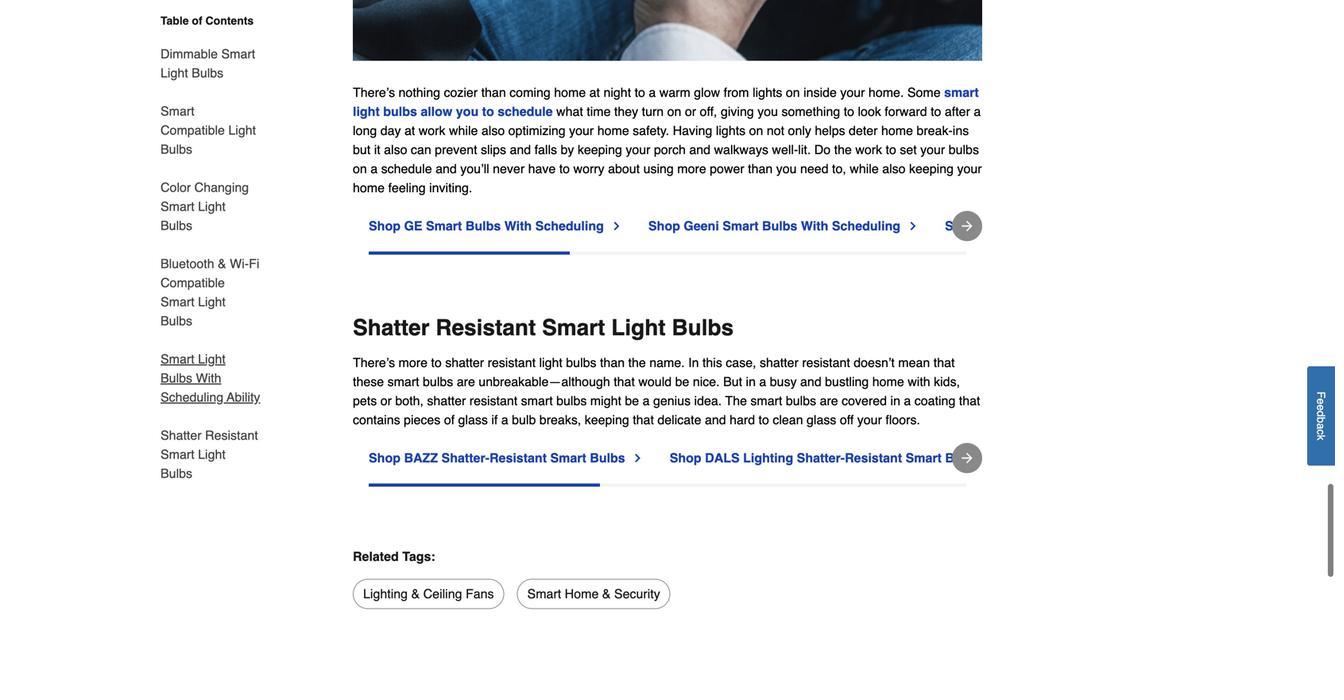 Task type: locate. For each thing, give the bounding box(es) containing it.
home up what
[[554, 85, 586, 100]]

shop left the dals
[[670, 451, 702, 466]]

bulbs up breaks,
[[557, 394, 587, 408]]

home.
[[869, 85, 904, 100]]

your down ins
[[958, 161, 982, 176]]

a up the turn
[[649, 85, 656, 100]]

of inside "there's more to shatter resistant light bulbs than the name. in this case, shatter resistant doesn't mean that these smart bulbs are unbreakable—although that would be nice. but in a busy and bustling home with kids, pets or both, shatter resistant smart bulbs might be a genius idea. the smart bulbs are covered in a coating that contains pieces of glass if a bulb breaks, keeping that delicate and hard to clean glass off your floors."
[[444, 413, 455, 427]]

1 vertical spatial chevron right image
[[632, 452, 645, 465]]

0 horizontal spatial shatter
[[161, 428, 202, 443]]

light down bluetooth & wi-fi compatible smart light bulbs link
[[198, 352, 226, 367]]

geeni
[[684, 219, 719, 233]]

resistant inside the shop bazz shatter-resistant smart bulbs link
[[490, 451, 547, 466]]

light up unbreakable—although
[[539, 355, 563, 370]]

table of contents
[[161, 14, 254, 27]]

shatter inside table of contents "element"
[[161, 428, 202, 443]]

compatible up 'color'
[[161, 123, 225, 138]]

lighting down clean
[[743, 451, 794, 466]]

0 vertical spatial also
[[482, 123, 505, 138]]

idea.
[[695, 394, 722, 408]]

1 vertical spatial of
[[444, 413, 455, 427]]

your up the 'look'
[[841, 85, 865, 100]]

compatible
[[161, 123, 225, 138], [161, 275, 225, 290]]

1 vertical spatial lights
[[716, 123, 746, 138]]

shop left geeni
[[649, 219, 680, 233]]

to up break-
[[931, 104, 942, 119]]

related tags:
[[353, 549, 435, 564]]

compatible down bluetooth
[[161, 275, 225, 290]]

light up the name. in the bottom of the page
[[612, 315, 666, 341]]

shop for shop ge smart bulbs with scheduling
[[369, 219, 401, 233]]

0 vertical spatial schedule
[[498, 104, 553, 119]]

1 horizontal spatial schedule
[[498, 104, 553, 119]]

with inside shop philips smart bulbs with scheduling link
[[1104, 219, 1132, 233]]

1 horizontal spatial or
[[685, 104, 697, 119]]

but
[[724, 375, 743, 389]]

to left set
[[886, 142, 897, 157]]

scheduling
[[536, 219, 604, 233], [832, 219, 901, 233], [1135, 219, 1204, 233], [161, 390, 224, 405]]

a down would
[[643, 394, 650, 408]]

off,
[[700, 104, 718, 119]]

0 horizontal spatial shatter-
[[442, 451, 490, 466]]

0 horizontal spatial chevron right image
[[632, 452, 645, 465]]

while up prevent
[[449, 123, 478, 138]]

e up d
[[1315, 399, 1328, 405]]

scrollbar for bulbs
[[369, 252, 570, 255]]

1 horizontal spatial more
[[678, 161, 707, 176]]

light inside color changing smart light bulbs
[[198, 199, 226, 214]]

light up changing
[[228, 123, 256, 138]]

resistant up unbreakable—although
[[488, 355, 536, 370]]

0 vertical spatial at
[[590, 85, 600, 100]]

work down deter
[[856, 142, 883, 157]]

at
[[590, 85, 600, 100], [405, 123, 415, 138]]

be right might
[[625, 394, 639, 408]]

schedule down coming
[[498, 104, 553, 119]]

2 shatter- from the left
[[797, 451, 845, 466]]

keeping up worry
[[578, 142, 622, 157]]

scheduling for shop ge smart bulbs with scheduling
[[536, 219, 604, 233]]

0 vertical spatial or
[[685, 104, 697, 119]]

might
[[591, 394, 622, 408]]

dimmable smart light bulbs link
[[161, 35, 261, 92]]

home
[[565, 587, 599, 602]]

glass left off
[[807, 413, 837, 427]]

shatter up these
[[353, 315, 430, 341]]

also up slips
[[482, 123, 505, 138]]

scheduling inside smart light bulbs with scheduling ability
[[161, 390, 224, 405]]

bulbs inside shop philips smart bulbs with scheduling link
[[1066, 219, 1101, 233]]

smart up both,
[[388, 375, 419, 389]]

resistant inside shatter resistant smart light bulbs link
[[205, 428, 258, 443]]

your down covered at the bottom right
[[858, 413, 882, 427]]

your
[[841, 85, 865, 100], [569, 123, 594, 138], [626, 142, 651, 157], [921, 142, 945, 157], [958, 161, 982, 176], [858, 413, 882, 427]]

lighting down related tags:
[[363, 587, 408, 602]]

smart
[[221, 47, 255, 61], [161, 104, 195, 118], [161, 199, 195, 214], [426, 219, 462, 233], [723, 219, 759, 233], [1026, 219, 1062, 233], [161, 295, 195, 309], [542, 315, 605, 341], [161, 352, 195, 367], [161, 447, 195, 462], [551, 451, 587, 466], [906, 451, 942, 466], [528, 587, 561, 602]]

smart inside smart compatible light bulbs
[[161, 104, 195, 118]]

2 scrollbar from the top
[[369, 484, 600, 487]]

1 vertical spatial or
[[381, 394, 392, 408]]

allow
[[421, 104, 453, 119]]

of right table on the left of page
[[192, 14, 202, 27]]

0 horizontal spatial light
[[353, 104, 380, 119]]

ability
[[227, 390, 260, 405]]

1 vertical spatial at
[[405, 123, 415, 138]]

bulbs up unbreakable—although
[[566, 355, 597, 370]]

0 vertical spatial there's
[[353, 85, 395, 100]]

0 horizontal spatial or
[[381, 394, 392, 408]]

0 horizontal spatial the
[[629, 355, 646, 370]]

glass left the if
[[458, 413, 488, 427]]

compatible inside "bluetooth & wi-fi compatible smart light bulbs"
[[161, 275, 225, 290]]

while right to, at the top right
[[850, 161, 879, 176]]

1 vertical spatial are
[[820, 394, 839, 408]]

shatter
[[445, 355, 484, 370], [760, 355, 799, 370], [427, 394, 466, 408]]

keeping down might
[[585, 413, 629, 427]]

cozier
[[444, 85, 478, 100]]

scrollbar for resistant
[[369, 484, 600, 487]]

1 horizontal spatial glass
[[807, 413, 837, 427]]

0 horizontal spatial shatter resistant smart light bulbs
[[161, 428, 258, 481]]

1 vertical spatial compatible
[[161, 275, 225, 290]]

bulbs inside color changing smart light bulbs
[[161, 218, 192, 233]]

schedule up "feeling"
[[381, 161, 432, 176]]

on down 'warm'
[[668, 104, 682, 119]]

0 vertical spatial the
[[834, 142, 852, 157]]

1 vertical spatial keeping
[[910, 161, 954, 176]]

a inside button
[[1315, 423, 1328, 430]]

lights inside what time they turn on or off, giving you something to look forward to after a long day at work while also optimizing your home safety. having lights on not only helps deter home break-ins but it also can prevent slips and falls by keeping your porch and walkways well-lit. do the work to set your bulbs on a schedule and you'll never have to worry about using more power than you need to, while also keeping your home feeling inviting.
[[716, 123, 746, 138]]

1 horizontal spatial the
[[834, 142, 852, 157]]

having
[[673, 123, 713, 138]]

1 vertical spatial shatter resistant smart light bulbs
[[161, 428, 258, 481]]

covered
[[842, 394, 887, 408]]

bulbs inside smart compatible light bulbs
[[161, 142, 192, 157]]

0 vertical spatial scrollbar
[[369, 252, 570, 255]]

1 compatible from the top
[[161, 123, 225, 138]]

1 vertical spatial light
[[539, 355, 563, 370]]

shatter resistant smart light bulbs inside table of contents "element"
[[161, 428, 258, 481]]

off
[[840, 413, 854, 427]]

f e e d b a c k
[[1315, 392, 1328, 441]]

with inside shop ge smart bulbs with scheduling link
[[505, 219, 532, 233]]

than right cozier
[[481, 85, 506, 100]]

never
[[493, 161, 525, 176]]

1 vertical spatial lighting
[[363, 587, 408, 602]]

resistant
[[436, 315, 536, 341], [205, 428, 258, 443], [490, 451, 547, 466], [845, 451, 902, 466]]

bulbs inside shatter resistant smart light bulbs
[[161, 466, 192, 481]]

smart inside "bluetooth & wi-fi compatible smart light bulbs"
[[161, 295, 195, 309]]

bluetooth
[[161, 256, 214, 271]]

with inside smart light bulbs with scheduling ability
[[196, 371, 221, 386]]

chevron right image left arrow right image
[[907, 220, 920, 233]]

ins
[[953, 123, 969, 138]]

1 vertical spatial scrollbar
[[369, 484, 600, 487]]

& inside 'lighting & ceiling fans' link
[[411, 587, 420, 602]]

0 horizontal spatial more
[[399, 355, 428, 370]]

your inside "there's more to shatter resistant light bulbs than the name. in this case, shatter resistant doesn't mean that these smart bulbs are unbreakable—although that would be nice. but in a busy and bustling home with kids, pets or both, shatter resistant smart bulbs might be a genius idea. the smart bulbs are covered in a coating that contains pieces of glass if a bulb breaks, keeping that delicate and hard to clean glass off your floors."
[[858, 413, 882, 427]]

1 shatter- from the left
[[442, 451, 490, 466]]

1 horizontal spatial than
[[600, 355, 625, 370]]

these
[[353, 375, 384, 389]]

that
[[934, 355, 955, 370], [614, 375, 635, 389], [959, 394, 981, 408], [633, 413, 654, 427]]

fi
[[249, 256, 260, 271]]

light inside smart compatible light bulbs
[[228, 123, 256, 138]]

2 horizontal spatial &
[[602, 587, 611, 602]]

warm
[[660, 85, 691, 100]]

0 horizontal spatial while
[[449, 123, 478, 138]]

more inside what time they turn on or off, giving you something to look forward to after a long day at work while also optimizing your home safety. having lights on not only helps deter home break-ins but it also can prevent slips and falls by keeping your porch and walkways well-lit. do the work to set your bulbs on a schedule and you'll never have to worry about using more power than you need to, while also keeping your home feeling inviting.
[[678, 161, 707, 176]]

with inside shop geeni smart bulbs with scheduling link
[[801, 219, 829, 233]]

2 horizontal spatial also
[[883, 161, 906, 176]]

& left the ceiling
[[411, 587, 420, 602]]

light inside smart light bulbs allow you to schedule
[[353, 104, 380, 119]]

0 vertical spatial light
[[353, 104, 380, 119]]

after
[[945, 104, 971, 119]]

smart compatible light bulbs link
[[161, 92, 261, 169]]

bulbs down ins
[[949, 142, 979, 157]]

there's up these
[[353, 355, 395, 370]]

bulbs inside the shop bazz shatter-resistant smart bulbs link
[[590, 451, 625, 466]]

home down forward
[[882, 123, 913, 138]]

work down allow
[[419, 123, 446, 138]]

light down bluetooth
[[198, 295, 226, 309]]

to right hard
[[759, 413, 770, 427]]

1 vertical spatial more
[[399, 355, 428, 370]]

lights
[[753, 85, 783, 100], [716, 123, 746, 138]]

2 compatible from the top
[[161, 275, 225, 290]]

schedule inside smart light bulbs allow you to schedule
[[498, 104, 553, 119]]

shatter resistant smart light bulbs up unbreakable—although
[[353, 315, 734, 341]]

and down 'idea.'
[[705, 413, 726, 427]]

0 vertical spatial shatter resistant smart light bulbs
[[353, 315, 734, 341]]

1 e from the top
[[1315, 399, 1328, 405]]

shop for shop geeni smart bulbs with scheduling
[[649, 219, 680, 233]]

time
[[587, 104, 611, 119]]

shop ge smart bulbs with scheduling
[[369, 219, 604, 233]]

what
[[557, 104, 583, 119]]

f e e d b a c k button
[[1308, 367, 1336, 466]]

0 horizontal spatial glass
[[458, 413, 488, 427]]

shop left philips
[[945, 219, 977, 233]]

1 vertical spatial than
[[748, 161, 773, 176]]

at right day
[[405, 123, 415, 138]]

kids,
[[934, 375, 960, 389]]

bulbs
[[383, 104, 417, 119], [949, 142, 979, 157], [566, 355, 597, 370], [423, 375, 453, 389], [557, 394, 587, 408], [786, 394, 817, 408]]

light
[[161, 66, 188, 80], [228, 123, 256, 138], [198, 199, 226, 214], [198, 295, 226, 309], [612, 315, 666, 341], [198, 352, 226, 367], [198, 447, 226, 462]]

0 vertical spatial more
[[678, 161, 707, 176]]

0 vertical spatial are
[[457, 375, 475, 389]]

light inside dimmable smart light bulbs
[[161, 66, 188, 80]]

this
[[703, 355, 723, 370]]

there's more to shatter resistant light bulbs than the name. in this case, shatter resistant doesn't mean that these smart bulbs are unbreakable—although that would be nice. but in a busy and bustling home with kids, pets or both, shatter resistant smart bulbs might be a genius idea. the smart bulbs are covered in a coating that contains pieces of glass if a bulb breaks, keeping that delicate and hard to clean glass off your floors.
[[353, 355, 981, 427]]

0 vertical spatial chevron right image
[[907, 220, 920, 233]]

shop for shop philips smart bulbs with scheduling
[[945, 219, 977, 233]]

bluetooth & wi-fi compatible smart light bulbs link
[[161, 245, 261, 340]]

chevron right image inside the shop bazz shatter-resistant smart bulbs link
[[632, 452, 645, 465]]

resistant up the if
[[470, 394, 518, 408]]

fans
[[466, 587, 494, 602]]

shop ge smart bulbs with scheduling link
[[369, 217, 623, 236]]

are down bustling
[[820, 394, 839, 408]]

there's nothing cozier than coming home at night to a warm glow from lights on inside your home. some
[[353, 85, 945, 100]]

lighting & ceiling fans link
[[353, 579, 504, 609]]

1 horizontal spatial in
[[891, 394, 901, 408]]

& inside "bluetooth & wi-fi compatible smart light bulbs"
[[218, 256, 226, 271]]

chevron right image inside shop geeni smart bulbs with scheduling link
[[907, 220, 920, 233]]

1 vertical spatial schedule
[[381, 161, 432, 176]]

changing
[[195, 180, 249, 195]]

night
[[604, 85, 631, 100]]

smart down "busy"
[[751, 394, 783, 408]]

feeling
[[388, 181, 426, 195]]

1 scrollbar from the top
[[369, 252, 570, 255]]

dals
[[705, 451, 740, 466]]

0 horizontal spatial at
[[405, 123, 415, 138]]

of
[[192, 14, 202, 27], [444, 413, 455, 427]]

1 horizontal spatial chevron right image
[[907, 220, 920, 233]]

the up to, at the top right
[[834, 142, 852, 157]]

shop bazz shatter-resistant smart bulbs link
[[369, 449, 645, 468]]

shop left the ge
[[369, 219, 401, 233]]

lights down giving on the top right
[[716, 123, 746, 138]]

chevron right image
[[907, 220, 920, 233], [632, 452, 645, 465]]

2 horizontal spatial than
[[748, 161, 773, 176]]

2 there's from the top
[[353, 355, 395, 370]]

&
[[218, 256, 226, 271], [411, 587, 420, 602], [602, 587, 611, 602]]

name.
[[650, 355, 685, 370]]

more down porch
[[678, 161, 707, 176]]

shop for shop bazz shatter-resistant smart bulbs
[[369, 451, 401, 466]]

0 vertical spatial while
[[449, 123, 478, 138]]

light down changing
[[198, 199, 226, 214]]

2 vertical spatial keeping
[[585, 413, 629, 427]]

at up 'time'
[[590, 85, 600, 100]]

the
[[834, 142, 852, 157], [629, 355, 646, 370]]

1 horizontal spatial light
[[539, 355, 563, 370]]

1 horizontal spatial shatter-
[[797, 451, 845, 466]]

ge
[[404, 219, 423, 233]]

of right pieces
[[444, 413, 455, 427]]

0 horizontal spatial schedule
[[381, 161, 432, 176]]

1 horizontal spatial while
[[850, 161, 879, 176]]

0 vertical spatial lights
[[753, 85, 783, 100]]

light up long
[[353, 104, 380, 119]]

be up "genius"
[[675, 375, 690, 389]]

are left unbreakable—although
[[457, 375, 475, 389]]

there's
[[353, 85, 395, 100], [353, 355, 395, 370]]

or left off,
[[685, 104, 697, 119]]

1 vertical spatial shatter
[[161, 428, 202, 443]]

0 horizontal spatial lights
[[716, 123, 746, 138]]

some
[[908, 85, 941, 100]]

you inside smart light bulbs allow you to schedule
[[456, 104, 479, 119]]

there's for there's nothing cozier than coming home at night to a warm glow from lights on inside your home. some
[[353, 85, 395, 100]]

& for bluetooth
[[218, 256, 226, 271]]

in up floors.
[[891, 394, 901, 408]]

0 horizontal spatial in
[[746, 375, 756, 389]]

light inside "there's more to shatter resistant light bulbs than the name. in this case, shatter resistant doesn't mean that these smart bulbs are unbreakable—although that would be nice. but in a busy and bustling home with kids, pets or both, shatter resistant smart bulbs might be a genius idea. the smart bulbs are covered in a coating that contains pieces of glass if a bulb breaks, keeping that delicate and hard to clean glass off your floors."
[[539, 355, 563, 370]]

1 horizontal spatial work
[[856, 142, 883, 157]]

a
[[649, 85, 656, 100], [974, 104, 981, 119], [371, 161, 378, 176], [760, 375, 767, 389], [643, 394, 650, 408], [904, 394, 911, 408], [501, 413, 509, 427], [1315, 423, 1328, 430]]

there's inside "there's more to shatter resistant light bulbs than the name. in this case, shatter resistant doesn't mean that these smart bulbs are unbreakable—although that would be nice. but in a busy and bustling home with kids, pets or both, shatter resistant smart bulbs might be a genius idea. the smart bulbs are covered in a coating that contains pieces of glass if a bulb breaks, keeping that delicate and hard to clean glass off your floors."
[[353, 355, 395, 370]]

0 horizontal spatial &
[[218, 256, 226, 271]]

smart inside smart light bulbs allow you to schedule
[[945, 85, 979, 100]]

1 horizontal spatial lighting
[[743, 451, 794, 466]]

0 vertical spatial work
[[419, 123, 446, 138]]

scrollbar down shop bazz shatter-resistant smart bulbs
[[369, 484, 600, 487]]

have
[[528, 161, 556, 176]]

0 horizontal spatial also
[[384, 142, 407, 157]]

1 horizontal spatial be
[[675, 375, 690, 389]]

2 vertical spatial also
[[883, 161, 906, 176]]

& left 'wi-'
[[218, 256, 226, 271]]

bulbs inside "bluetooth & wi-fi compatible smart light bulbs"
[[161, 314, 192, 328]]

your down break-
[[921, 142, 945, 157]]

walkways
[[714, 142, 769, 157]]

scrollbar
[[369, 252, 570, 255], [369, 484, 600, 487]]

smart light bulbs with scheduling ability link
[[161, 340, 261, 417]]

1 vertical spatial work
[[856, 142, 883, 157]]

of inside "element"
[[192, 14, 202, 27]]

bulbs inside smart light bulbs with scheduling ability
[[161, 371, 192, 386]]

than inside "there's more to shatter resistant light bulbs than the name. in this case, shatter resistant doesn't mean that these smart bulbs are unbreakable—although that would be nice. but in a busy and bustling home with kids, pets or both, shatter resistant smart bulbs might be a genius idea. the smart bulbs are covered in a coating that contains pieces of glass if a bulb breaks, keeping that delicate and hard to clean glass off your floors."
[[600, 355, 625, 370]]

1 horizontal spatial of
[[444, 413, 455, 427]]

or inside what time they turn on or off, giving you something to look forward to after a long day at work while also optimizing your home safety. having lights on not only helps deter home break-ins but it also can prevent slips and falls by keeping your porch and walkways well-lit. do the work to set your bulbs on a schedule and you'll never have to worry about using more power than you need to, while also keeping your home feeling inviting.
[[685, 104, 697, 119]]

e up b
[[1315, 405, 1328, 411]]

light down smart light bulbs with scheduling ability link
[[198, 447, 226, 462]]

shatter- down off
[[797, 451, 845, 466]]

to left the 'look'
[[844, 104, 855, 119]]

or
[[685, 104, 697, 119], [381, 394, 392, 408]]

with for shop ge smart bulbs with scheduling
[[505, 219, 532, 233]]

light down dimmable
[[161, 66, 188, 80]]

do
[[815, 142, 831, 157]]

smart inside shatter resistant smart light bulbs
[[161, 447, 195, 462]]

1 vertical spatial also
[[384, 142, 407, 157]]

bulbs up clean
[[786, 394, 817, 408]]

0 vertical spatial than
[[481, 85, 506, 100]]

bulbs up day
[[383, 104, 417, 119]]

than down the walkways
[[748, 161, 773, 176]]

you down cozier
[[456, 104, 479, 119]]

be
[[675, 375, 690, 389], [625, 394, 639, 408]]

0 horizontal spatial of
[[192, 14, 202, 27]]

scrollbar down shop ge smart bulbs with scheduling
[[369, 252, 570, 255]]

slips
[[481, 142, 506, 157]]

0 vertical spatial compatible
[[161, 123, 225, 138]]

& inside smart home & security link
[[602, 587, 611, 602]]

in right but
[[746, 375, 756, 389]]

a right after
[[974, 104, 981, 119]]

c
[[1315, 430, 1328, 435]]

0 vertical spatial lighting
[[743, 451, 794, 466]]

smart light bulbs allow you to schedule
[[353, 85, 979, 119]]

0 horizontal spatial than
[[481, 85, 506, 100]]

color changing smart light bulbs link
[[161, 169, 261, 245]]

arrow right image
[[960, 450, 976, 466]]

2 vertical spatial than
[[600, 355, 625, 370]]

shatter- right bazz
[[442, 451, 490, 466]]

1 there's from the top
[[353, 85, 395, 100]]

a left "busy"
[[760, 375, 767, 389]]

light inside shatter resistant smart light bulbs
[[198, 447, 226, 462]]

bulbs
[[192, 66, 224, 80], [161, 142, 192, 157], [161, 218, 192, 233], [466, 219, 501, 233], [762, 219, 798, 233], [1066, 219, 1101, 233], [161, 314, 192, 328], [672, 315, 734, 341], [161, 371, 192, 386], [590, 451, 625, 466], [946, 451, 981, 466], [161, 466, 192, 481]]

or right "pets"
[[381, 394, 392, 408]]

1 horizontal spatial shatter
[[353, 315, 430, 341]]

shop
[[369, 219, 401, 233], [649, 219, 680, 233], [945, 219, 977, 233], [369, 451, 401, 466], [670, 451, 702, 466]]

to up slips
[[482, 104, 494, 119]]

keeping down set
[[910, 161, 954, 176]]

shatter down smart light bulbs with scheduling ability link
[[161, 428, 202, 443]]

1 horizontal spatial &
[[411, 587, 420, 602]]

1 vertical spatial the
[[629, 355, 646, 370]]

0 horizontal spatial be
[[625, 394, 639, 408]]

0 vertical spatial be
[[675, 375, 690, 389]]

0 vertical spatial of
[[192, 14, 202, 27]]

using
[[644, 161, 674, 176]]

but
[[353, 142, 371, 157]]

1 vertical spatial there's
[[353, 355, 395, 370]]



Task type: vqa. For each thing, say whether or not it's contained in the screenshot.
'Bulbs' inside the Shop Geeni Smart Bulbs With Scheduling "link"
yes



Task type: describe. For each thing, give the bounding box(es) containing it.
would
[[639, 375, 672, 389]]

light inside "bluetooth & wi-fi compatible smart light bulbs"
[[198, 295, 226, 309]]

power
[[710, 161, 745, 176]]

chevron right image for shop geeni smart bulbs with scheduling
[[907, 220, 920, 233]]

a down the it on the top left
[[371, 161, 378, 176]]

arrow right image
[[960, 218, 976, 234]]

smart inside smart light bulbs with scheduling ability
[[161, 352, 195, 367]]

k
[[1315, 435, 1328, 441]]

shop dals lighting shatter-resistant smart bulbs
[[670, 451, 981, 466]]

the
[[726, 394, 747, 408]]

a person setting the home light schedule on his phone remotely. image
[[353, 0, 983, 61]]

0 vertical spatial in
[[746, 375, 756, 389]]

doesn't
[[854, 355, 895, 370]]

shop philips smart bulbs with scheduling
[[945, 219, 1204, 233]]

philips
[[981, 219, 1022, 233]]

table of contents element
[[142, 13, 261, 483]]

mean
[[899, 355, 930, 370]]

optimizing
[[509, 123, 566, 138]]

only
[[788, 123, 812, 138]]

contents
[[206, 14, 254, 27]]

safety.
[[633, 123, 670, 138]]

you down well-
[[777, 161, 797, 176]]

to,
[[832, 161, 847, 176]]

that up kids,
[[934, 355, 955, 370]]

a up floors.
[[904, 394, 911, 408]]

your down what
[[569, 123, 594, 138]]

bulbs inside what time they turn on or off, giving you something to look forward to after a long day at work while also optimizing your home safety. having lights on not only helps deter home break-ins but it also can prevent slips and falls by keeping your porch and walkways well-lit. do the work to set your bulbs on a schedule and you'll never have to worry about using more power than you need to, while also keeping your home feeling inviting.
[[949, 142, 979, 157]]

resistant up bustling
[[802, 355, 851, 370]]

break-
[[917, 123, 953, 138]]

shop geeni smart bulbs with scheduling link
[[649, 217, 920, 236]]

2 e from the top
[[1315, 405, 1328, 411]]

and up inviting.
[[436, 161, 457, 176]]

bulbs inside shop geeni smart bulbs with scheduling link
[[762, 219, 798, 233]]

light inside smart light bulbs with scheduling ability
[[198, 352, 226, 367]]

schedule inside what time they turn on or off, giving you something to look forward to after a long day at work while also optimizing your home safety. having lights on not only helps deter home break-ins but it also can prevent slips and falls by keeping your porch and walkways well-lit. do the work to set your bulbs on a schedule and you'll never have to worry about using more power than you need to, while also keeping your home feeling inviting.
[[381, 161, 432, 176]]

well-
[[772, 142, 798, 157]]

coming
[[510, 85, 551, 100]]

0 horizontal spatial lighting
[[363, 587, 408, 602]]

1 horizontal spatial shatter resistant smart light bulbs
[[353, 315, 734, 341]]

or inside "there's more to shatter resistant light bulbs than the name. in this case, shatter resistant doesn't mean that these smart bulbs are unbreakable—although that would be nice. but in a busy and bustling home with kids, pets or both, shatter resistant smart bulbs might be a genius idea. the smart bulbs are covered in a coating that contains pieces of glass if a bulb breaks, keeping that delicate and hard to clean glass off your floors."
[[381, 394, 392, 408]]

delicate
[[658, 413, 702, 427]]

dimmable smart light bulbs
[[161, 47, 255, 80]]

color changing smart light bulbs
[[161, 180, 249, 233]]

shatter- inside shop dals lighting shatter-resistant smart bulbs link
[[797, 451, 845, 466]]

b
[[1315, 417, 1328, 423]]

a right the if
[[501, 413, 509, 427]]

not
[[767, 123, 785, 138]]

f
[[1315, 392, 1328, 399]]

2 glass from the left
[[807, 413, 837, 427]]

with for shop geeni smart bulbs with scheduling
[[801, 219, 829, 233]]

inside
[[804, 85, 837, 100]]

bulbs inside shop ge smart bulbs with scheduling link
[[466, 219, 501, 233]]

with
[[908, 375, 931, 389]]

tags:
[[402, 549, 435, 564]]

on down 'but'
[[353, 161, 367, 176]]

smart light bulbs allow you to schedule link
[[353, 85, 979, 119]]

to right night
[[635, 85, 646, 100]]

shatter- inside the shop bazz shatter-resistant smart bulbs link
[[442, 451, 490, 466]]

bazz
[[404, 451, 438, 466]]

1 horizontal spatial at
[[590, 85, 600, 100]]

smart down unbreakable—although
[[521, 394, 553, 408]]

floors.
[[886, 413, 921, 427]]

0 vertical spatial keeping
[[578, 142, 622, 157]]

0 vertical spatial shatter
[[353, 315, 430, 341]]

bulbs up both,
[[423, 375, 453, 389]]

your down safety.
[[626, 142, 651, 157]]

bluetooth & wi-fi compatible smart light bulbs
[[161, 256, 260, 328]]

unbreakable—although
[[479, 375, 610, 389]]

shop dals lighting shatter-resistant smart bulbs link
[[670, 449, 1000, 468]]

lighting & ceiling fans
[[363, 587, 494, 602]]

1 vertical spatial in
[[891, 394, 901, 408]]

related
[[353, 549, 399, 564]]

more inside "there's more to shatter resistant light bulbs than the name. in this case, shatter resistant doesn't mean that these smart bulbs are unbreakable—although that would be nice. but in a busy and bustling home with kids, pets or both, shatter resistant smart bulbs might be a genius idea. the smart bulbs are covered in a coating that contains pieces of glass if a bulb breaks, keeping that delicate and hard to clean glass off your floors."
[[399, 355, 428, 370]]

look
[[858, 104, 882, 119]]

home left "feeling"
[[353, 181, 385, 195]]

long
[[353, 123, 377, 138]]

compatible inside smart compatible light bulbs
[[161, 123, 225, 138]]

bulbs inside shop dals lighting shatter-resistant smart bulbs link
[[946, 451, 981, 466]]

chevron right image for shop bazz shatter-resistant smart bulbs
[[632, 452, 645, 465]]

you'll
[[460, 161, 489, 176]]

if
[[492, 413, 498, 427]]

1 vertical spatial be
[[625, 394, 639, 408]]

both,
[[395, 394, 424, 408]]

and right "busy"
[[801, 375, 822, 389]]

there's for there's more to shatter resistant light bulbs than the name. in this case, shatter resistant doesn't mean that these smart bulbs are unbreakable—although that would be nice. but in a busy and bustling home with kids, pets or both, shatter resistant smart bulbs might be a genius idea. the smart bulbs are covered in a coating that contains pieces of glass if a bulb breaks, keeping that delicate and hard to clean glass off your floors.
[[353, 355, 395, 370]]

scheduling for shop philips smart bulbs with scheduling
[[1135, 219, 1204, 233]]

to down by
[[559, 161, 570, 176]]

worry
[[574, 161, 605, 176]]

smart home & security link
[[517, 579, 671, 609]]

bulbs inside dimmable smart light bulbs
[[192, 66, 224, 80]]

& for lighting
[[411, 587, 420, 602]]

color
[[161, 180, 191, 195]]

0 horizontal spatial are
[[457, 375, 475, 389]]

that down "genius"
[[633, 413, 654, 427]]

smart inside color changing smart light bulbs
[[161, 199, 195, 214]]

at inside what time they turn on or off, giving you something to look forward to after a long day at work while also optimizing your home safety. having lights on not only helps deter home break-ins but it also can prevent slips and falls by keeping your porch and walkways well-lit. do the work to set your bulbs on a schedule and you'll never have to worry about using more power than you need to, while also keeping your home feeling inviting.
[[405, 123, 415, 138]]

pieces
[[404, 413, 441, 427]]

that down kids,
[[959, 394, 981, 408]]

to up pieces
[[431, 355, 442, 370]]

in
[[689, 355, 699, 370]]

you up not at the top right
[[758, 104, 778, 119]]

can
[[411, 142, 431, 157]]

falls
[[535, 142, 557, 157]]

1 vertical spatial while
[[850, 161, 879, 176]]

something
[[782, 104, 841, 119]]

bulbs inside smart light bulbs allow you to schedule
[[383, 104, 417, 119]]

nothing
[[399, 85, 440, 100]]

giving
[[721, 104, 754, 119]]

porch
[[654, 142, 686, 157]]

and up never
[[510, 142, 531, 157]]

1 horizontal spatial are
[[820, 394, 839, 408]]

need
[[801, 161, 829, 176]]

resistant inside shop dals lighting shatter-resistant smart bulbs link
[[845, 451, 902, 466]]

ceiling
[[423, 587, 462, 602]]

and down having
[[690, 142, 711, 157]]

wi-
[[230, 256, 249, 271]]

table
[[161, 14, 189, 27]]

inviting.
[[429, 181, 472, 195]]

forward
[[885, 104, 928, 119]]

bustling
[[825, 375, 869, 389]]

hard
[[730, 413, 755, 427]]

security
[[614, 587, 660, 602]]

0 horizontal spatial work
[[419, 123, 446, 138]]

home inside "there's more to shatter resistant light bulbs than the name. in this case, shatter resistant doesn't mean that these smart bulbs are unbreakable—although that would be nice. but in a busy and bustling home with kids, pets or both, shatter resistant smart bulbs might be a genius idea. the smart bulbs are covered in a coating that contains pieces of glass if a bulb breaks, keeping that delicate and hard to clean glass off your floors."
[[873, 375, 905, 389]]

smart home & security
[[528, 587, 660, 602]]

keeping inside "there's more to shatter resistant light bulbs than the name. in this case, shatter resistant doesn't mean that these smart bulbs are unbreakable—although that would be nice. but in a busy and bustling home with kids, pets or both, shatter resistant smart bulbs might be a genius idea. the smart bulbs are covered in a coating that contains pieces of glass if a bulb breaks, keeping that delicate and hard to clean glass off your floors."
[[585, 413, 629, 427]]

with for shop philips smart bulbs with scheduling
[[1104, 219, 1132, 233]]

turn
[[642, 104, 664, 119]]

by
[[561, 142, 574, 157]]

shop geeni smart bulbs with scheduling
[[649, 219, 901, 233]]

on left not at the top right
[[749, 123, 764, 138]]

1 horizontal spatial also
[[482, 123, 505, 138]]

1 glass from the left
[[458, 413, 488, 427]]

smart inside dimmable smart light bulbs
[[221, 47, 255, 61]]

that up might
[[614, 375, 635, 389]]

prevent
[[435, 142, 477, 157]]

busy
[[770, 375, 797, 389]]

to inside smart light bulbs allow you to schedule
[[482, 104, 494, 119]]

shop philips smart bulbs with scheduling link
[[945, 217, 1223, 236]]

contains
[[353, 413, 400, 427]]

d
[[1315, 411, 1328, 417]]

shop for shop dals lighting shatter-resistant smart bulbs
[[670, 451, 702, 466]]

on up something
[[786, 85, 800, 100]]

helps
[[815, 123, 846, 138]]

1 horizontal spatial lights
[[753, 85, 783, 100]]

they
[[615, 104, 639, 119]]

the inside "there's more to shatter resistant light bulbs than the name. in this case, shatter resistant doesn't mean that these smart bulbs are unbreakable—although that would be nice. but in a busy and bustling home with kids, pets or both, shatter resistant smart bulbs might be a genius idea. the smart bulbs are covered in a coating that contains pieces of glass if a bulb breaks, keeping that delicate and hard to clean glass off your floors."
[[629, 355, 646, 370]]

the inside what time they turn on or off, giving you something to look forward to after a long day at work while also optimizing your home safety. having lights on not only helps deter home break-ins but it also can prevent slips and falls by keeping your porch and walkways well-lit. do the work to set your bulbs on a schedule and you'll never have to worry about using more power than you need to, while also keeping your home feeling inviting.
[[834, 142, 852, 157]]

shop bazz shatter-resistant smart bulbs
[[369, 451, 625, 466]]

scheduling for shop geeni smart bulbs with scheduling
[[832, 219, 901, 233]]

than inside what time they turn on or off, giving you something to look forward to after a long day at work while also optimizing your home safety. having lights on not only helps deter home break-ins but it also can prevent slips and falls by keeping your porch and walkways well-lit. do the work to set your bulbs on a schedule and you'll never have to worry about using more power than you need to, while also keeping your home feeling inviting.
[[748, 161, 773, 176]]

home down 'they'
[[598, 123, 629, 138]]

chevron right image
[[610, 220, 623, 233]]



